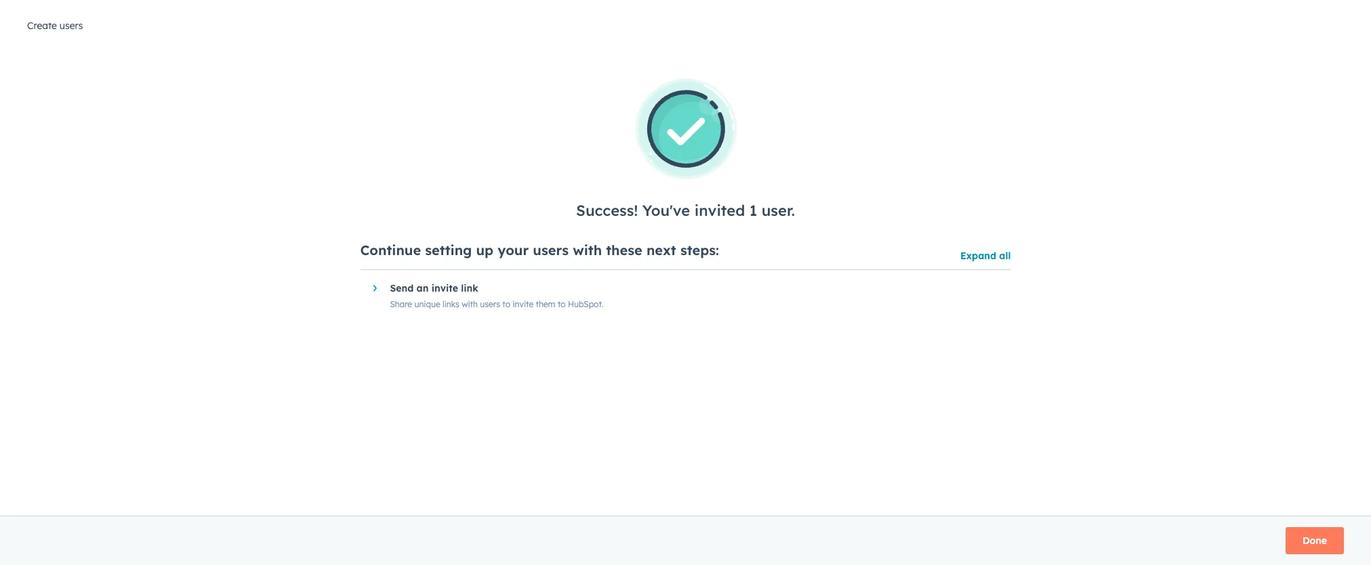 Task type: describe. For each thing, give the bounding box(es) containing it.
users for continue setting up your users with these next steps:
[[533, 242, 569, 259]]

about
[[633, 180, 662, 192]]

users for share unique links with users to invite them to hubspot.
[[480, 300, 500, 310]]

success! you've invited 1 user.
[[576, 201, 795, 220]]

access element
[[703, 297, 1008, 346]]

properties
[[22, 510, 68, 523]]

learn more about user permissions
[[576, 180, 747, 192]]

links
[[443, 300, 459, 310]]

share
[[390, 300, 412, 310]]

share unique links with users to invite them to hubspot.
[[390, 300, 604, 310]]

send
[[390, 283, 414, 295]]

done
[[1303, 535, 1327, 548]]

invite status element
[[1211, 297, 1371, 346]]

expand all button
[[960, 248, 1011, 264]]

learn more about user permissions link
[[576, 180, 761, 192]]

invite inside dropdown button
[[432, 283, 458, 295]]

create users
[[27, 20, 83, 32]]

up
[[476, 242, 494, 259]]

continue setting up your users with these next steps:
[[360, 242, 719, 259]]

all
[[999, 250, 1011, 262]]

learn
[[576, 180, 603, 192]]

these
[[606, 242, 642, 259]]

user
[[664, 180, 685, 192]]

setting
[[425, 242, 472, 259]]

them
[[536, 300, 555, 310]]

next
[[647, 242, 676, 259]]

create users heading
[[27, 18, 83, 34]]

seat element
[[500, 297, 703, 346]]

you've
[[642, 201, 690, 220]]



Task type: vqa. For each thing, say whether or not it's contained in the screenshot.
these
yes



Task type: locate. For each thing, give the bounding box(es) containing it.
users
[[60, 20, 83, 32], [533, 242, 569, 259], [480, 300, 500, 310]]

0 vertical spatial users
[[60, 20, 83, 32]]

users right create
[[60, 20, 83, 32]]

with down link in the left of the page
[[462, 300, 478, 310]]

Search name or email address search field
[[201, 240, 397, 264]]

1
[[749, 201, 757, 220]]

invited
[[695, 201, 745, 220]]

0 horizontal spatial invite
[[432, 283, 458, 295]]

steps:
[[680, 242, 719, 259]]

invite up links
[[432, 283, 458, 295]]

expand all
[[960, 250, 1011, 262]]

0 vertical spatial with
[[573, 242, 602, 259]]

send an invite link
[[390, 283, 478, 295]]

more
[[606, 180, 631, 192]]

0 horizontal spatial with
[[462, 300, 478, 310]]

success!
[[576, 201, 638, 220]]

users inside heading
[[60, 20, 83, 32]]

expand
[[960, 250, 996, 262]]

your
[[498, 242, 529, 259]]

main team element
[[1008, 297, 1211, 346]]

1 horizontal spatial invite
[[513, 300, 534, 310]]

invite left them
[[513, 300, 534, 310]]

users right your
[[533, 242, 569, 259]]

1 to from the left
[[502, 300, 510, 310]]

0 horizontal spatial users
[[60, 20, 83, 32]]

1 vertical spatial invite
[[513, 300, 534, 310]]

to right them
[[558, 300, 566, 310]]

2 to from the left
[[558, 300, 566, 310]]

send an invite link button
[[360, 271, 997, 307]]

1 vertical spatial users
[[533, 242, 569, 259]]

with left these
[[573, 242, 602, 259]]

0 horizontal spatial to
[[502, 300, 510, 310]]

1 horizontal spatial users
[[480, 300, 500, 310]]

continue
[[360, 242, 421, 259]]

1 horizontal spatial with
[[573, 242, 602, 259]]

to
[[502, 300, 510, 310], [558, 300, 566, 310]]

2 vertical spatial users
[[480, 300, 500, 310]]

properties link
[[14, 504, 142, 529]]

caret image
[[373, 285, 377, 293]]

user.
[[762, 201, 795, 220]]

navigation
[[197, 72, 329, 106]]

with
[[573, 242, 602, 259], [462, 300, 478, 310]]

link
[[461, 283, 478, 295]]

create
[[27, 20, 57, 32]]

invite
[[432, 283, 458, 295], [513, 300, 534, 310]]

done button
[[1286, 528, 1344, 555]]

0 vertical spatial invite
[[432, 283, 458, 295]]

an
[[417, 283, 429, 295]]

1 vertical spatial with
[[462, 300, 478, 310]]

to left them
[[502, 300, 510, 310]]

permissions
[[688, 180, 744, 192]]

2 horizontal spatial users
[[533, 242, 569, 259]]

unique
[[414, 300, 440, 310]]

hubspot.
[[568, 300, 604, 310]]

1 horizontal spatial to
[[558, 300, 566, 310]]

users right links
[[480, 300, 500, 310]]



